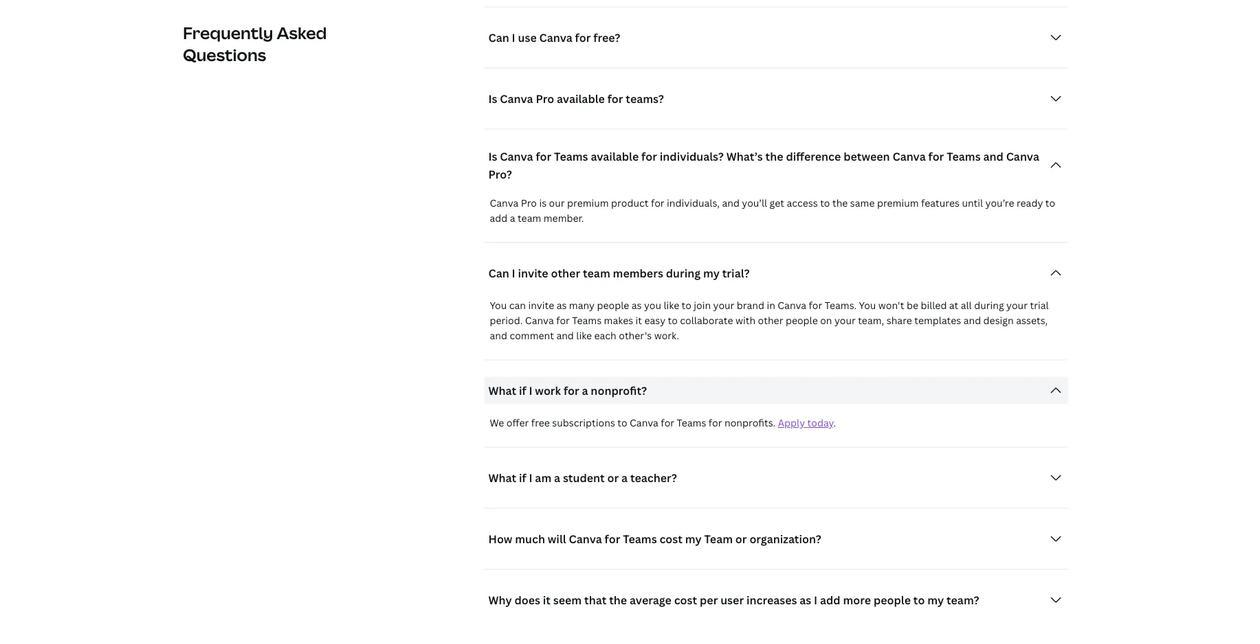 Task type: locate. For each thing, give the bounding box(es) containing it.
1 vertical spatial pro
[[521, 197, 537, 210]]

team up many
[[583, 266, 610, 281]]

1 vertical spatial my
[[685, 532, 702, 547]]

can left use
[[488, 30, 509, 45]]

our
[[549, 197, 565, 210]]

cost inside dropdown button
[[660, 532, 683, 547]]

if inside dropdown button
[[519, 471, 526, 486]]

0 horizontal spatial your
[[713, 299, 734, 312]]

0 horizontal spatial add
[[490, 212, 508, 225]]

add
[[490, 212, 508, 225], [820, 593, 840, 608]]

invite inside you can invite as many people as you like to join your brand in canva for teams. you won't be billed at all during your trial period. canva for teams makes it easy to collaborate with other people on your team, share templates and design assets, and comment and like each other's work.
[[528, 299, 554, 312]]

brand
[[737, 299, 764, 312]]

1 vertical spatial can
[[488, 266, 509, 281]]

add down pro?
[[490, 212, 508, 225]]

i inside dropdown button
[[529, 471, 532, 486]]

1 if from the top
[[519, 384, 526, 398]]

today
[[807, 417, 833, 430]]

pro down the can i use canva for free?
[[536, 91, 554, 106]]

that
[[584, 593, 606, 608]]

if left am
[[519, 471, 526, 486]]

or right team
[[735, 532, 747, 547]]

1 vertical spatial cost
[[674, 593, 697, 608]]

canva right will
[[569, 532, 602, 547]]

invite for as
[[528, 299, 554, 312]]

0 vertical spatial available
[[557, 91, 605, 106]]

canva
[[539, 30, 572, 45], [500, 91, 533, 106], [500, 149, 533, 164], [893, 149, 926, 164], [1006, 149, 1039, 164], [490, 197, 519, 210], [778, 299, 806, 312], [525, 314, 554, 328], [630, 417, 658, 430], [569, 532, 602, 547]]

same
[[850, 197, 875, 210]]

my left team
[[685, 532, 702, 547]]

won't
[[878, 299, 904, 312]]

2 vertical spatial my
[[927, 593, 944, 608]]

like
[[664, 299, 679, 312], [576, 330, 592, 343]]

if inside 'dropdown button'
[[519, 384, 526, 398]]

collaborate
[[680, 314, 733, 328]]

0 horizontal spatial team
[[518, 212, 541, 225]]

0 horizontal spatial my
[[685, 532, 702, 547]]

0 horizontal spatial it
[[543, 593, 551, 608]]

2 what from the top
[[488, 471, 516, 486]]

organization?
[[750, 532, 821, 547]]

2 horizontal spatial my
[[927, 593, 944, 608]]

2 horizontal spatial the
[[832, 197, 848, 210]]

canva right in
[[778, 299, 806, 312]]

you up team,
[[859, 299, 876, 312]]

is for is canva pro available for teams?
[[488, 91, 497, 106]]

2 horizontal spatial people
[[874, 593, 911, 608]]

is for is canva for teams available for individuals? what's the difference between canva for teams and canva pro?
[[488, 149, 497, 164]]

2 horizontal spatial as
[[800, 593, 811, 608]]

people inside "dropdown button"
[[874, 593, 911, 608]]

or inside "how much will canva for teams cost my team or organization?" dropdown button
[[735, 532, 747, 547]]

1 vertical spatial like
[[576, 330, 592, 343]]

it right does
[[543, 593, 551, 608]]

how much will canva for teams cost my team or organization? button
[[484, 526, 1068, 553]]

the left same
[[832, 197, 848, 210]]

during up design
[[974, 299, 1004, 312]]

i up can
[[512, 266, 515, 281]]

we
[[490, 417, 504, 430]]

1 can from the top
[[488, 30, 509, 45]]

the inside "dropdown button"
[[609, 593, 627, 608]]

1 premium from the left
[[567, 197, 609, 210]]

to up work.
[[668, 314, 678, 328]]

2 can from the top
[[488, 266, 509, 281]]

i inside dropdown button
[[512, 266, 515, 281]]

1 vertical spatial or
[[735, 532, 747, 547]]

0 vertical spatial can
[[488, 30, 509, 45]]

average
[[630, 593, 672, 608]]

pro?
[[488, 167, 512, 182]]

canva down pro?
[[490, 197, 519, 210]]

1 horizontal spatial the
[[765, 149, 783, 164]]

0 horizontal spatial during
[[666, 266, 701, 281]]

0 horizontal spatial the
[[609, 593, 627, 608]]

0 horizontal spatial or
[[607, 471, 619, 486]]

can i use canva for free?
[[488, 30, 620, 45]]

asked
[[277, 22, 327, 44]]

1 vertical spatial during
[[974, 299, 1004, 312]]

to inside why does it seem that the average cost per user increases as i add more people to my team? "dropdown button"
[[913, 593, 925, 608]]

what left am
[[488, 471, 516, 486]]

0 horizontal spatial people
[[597, 299, 629, 312]]

can
[[488, 30, 509, 45], [488, 266, 509, 281]]

1 vertical spatial other
[[758, 314, 783, 328]]

available left teams?
[[557, 91, 605, 106]]

teams up average
[[623, 532, 657, 547]]

cost left per
[[674, 593, 697, 608]]

during up join on the top of the page
[[666, 266, 701, 281]]

1 horizontal spatial or
[[735, 532, 747, 547]]

makes
[[604, 314, 633, 328]]

can up can
[[488, 266, 509, 281]]

cost inside "dropdown button"
[[674, 593, 697, 608]]

premium up the member.
[[567, 197, 609, 210]]

if left the work on the left of the page
[[519, 384, 526, 398]]

1 horizontal spatial other
[[758, 314, 783, 328]]

a inside 'dropdown button'
[[582, 384, 588, 398]]

my left team?
[[927, 593, 944, 608]]

as
[[557, 299, 567, 312], [632, 299, 642, 312], [800, 593, 811, 608]]

0 vertical spatial during
[[666, 266, 701, 281]]

add left more
[[820, 593, 840, 608]]

canva inside canva pro is our premium product for individuals, and you'll get access to the same premium features until you're ready to add a team member.
[[490, 197, 519, 210]]

my left trial?
[[703, 266, 720, 281]]

for left nonprofits.
[[709, 417, 722, 430]]

1 horizontal spatial it
[[636, 314, 642, 328]]

1 vertical spatial if
[[519, 471, 526, 486]]

as left many
[[557, 299, 567, 312]]

team
[[518, 212, 541, 225], [583, 266, 610, 281]]

premium right same
[[877, 197, 919, 210]]

1 vertical spatial is
[[488, 149, 497, 164]]

the right what's
[[765, 149, 783, 164]]

many
[[569, 299, 595, 312]]

2 vertical spatial the
[[609, 593, 627, 608]]

team down is
[[518, 212, 541, 225]]

get
[[770, 197, 784, 210]]

1 horizontal spatial as
[[632, 299, 642, 312]]

my inside "dropdown button"
[[927, 593, 944, 608]]

invite inside dropdown button
[[518, 266, 548, 281]]

0 vertical spatial cost
[[660, 532, 683, 547]]

0 vertical spatial pro
[[536, 91, 554, 106]]

1 vertical spatial available
[[591, 149, 639, 164]]

like left each
[[576, 330, 592, 343]]

1 horizontal spatial premium
[[877, 197, 919, 210]]

other
[[551, 266, 580, 281], [758, 314, 783, 328]]

1 horizontal spatial team
[[583, 266, 610, 281]]

as right the increases
[[800, 593, 811, 608]]

we offer free subscriptions to canva for teams for nonprofits. apply today .
[[490, 417, 836, 430]]

0 vertical spatial if
[[519, 384, 526, 398]]

pro inside canva pro is our premium product for individuals, and you'll get access to the same premium features until you're ready to add a team member.
[[521, 197, 537, 210]]

pro left is
[[521, 197, 537, 210]]

canva down use
[[500, 91, 533, 106]]

1 vertical spatial it
[[543, 593, 551, 608]]

for inside canva pro is our premium product for individuals, and you'll get access to the same premium features until you're ready to add a team member.
[[651, 197, 664, 210]]

what if i work for a nonprofit?
[[488, 384, 647, 398]]

1 vertical spatial team
[[583, 266, 610, 281]]

canva up "comment"
[[525, 314, 554, 328]]

can inside dropdown button
[[488, 266, 509, 281]]

difference
[[786, 149, 841, 164]]

0 vertical spatial the
[[765, 149, 783, 164]]

pro inside dropdown button
[[536, 91, 554, 106]]

1 horizontal spatial you
[[859, 299, 876, 312]]

people up the makes
[[597, 299, 629, 312]]

for right product in the top of the page
[[651, 197, 664, 210]]

apply today link
[[778, 417, 833, 430]]

work.
[[654, 330, 679, 343]]

1 horizontal spatial add
[[820, 593, 840, 608]]

to left team?
[[913, 593, 925, 608]]

canva right use
[[539, 30, 572, 45]]

a down pro?
[[510, 212, 515, 225]]

2 vertical spatial people
[[874, 593, 911, 608]]

a up subscriptions
[[582, 384, 588, 398]]

my
[[703, 266, 720, 281], [685, 532, 702, 547], [927, 593, 944, 608]]

i left more
[[814, 593, 817, 608]]

team inside dropdown button
[[583, 266, 610, 281]]

and
[[983, 149, 1003, 164], [722, 197, 740, 210], [964, 314, 981, 328], [490, 330, 507, 343], [556, 330, 574, 343]]

invite right can
[[528, 299, 554, 312]]

teams down many
[[572, 314, 602, 328]]

the
[[765, 149, 783, 164], [832, 197, 848, 210], [609, 593, 627, 608]]

i inside "dropdown button"
[[814, 593, 817, 608]]

why
[[488, 593, 512, 608]]

and inside canva pro is our premium product for individuals, and you'll get access to the same premium features until you're ready to add a team member.
[[722, 197, 740, 210]]

your up assets,
[[1006, 299, 1028, 312]]

and up you're
[[983, 149, 1003, 164]]

teams
[[554, 149, 588, 164], [947, 149, 981, 164], [572, 314, 602, 328], [677, 417, 706, 430], [623, 532, 657, 547]]

other inside dropdown button
[[551, 266, 580, 281]]

other inside you can invite as many people as you like to join your brand in canva for teams. you won't be billed at all during your trial period. canva for teams makes it easy to collaborate with other people on your team, share templates and design assets, and comment and like each other's work.
[[758, 314, 783, 328]]

each
[[594, 330, 616, 343]]

will
[[548, 532, 566, 547]]

0 vertical spatial add
[[490, 212, 508, 225]]

for up the teacher?
[[661, 417, 674, 430]]

teams left nonprofits.
[[677, 417, 706, 430]]

individuals,
[[667, 197, 720, 210]]

1 vertical spatial add
[[820, 593, 840, 608]]

what up we on the bottom left of page
[[488, 384, 516, 398]]

available
[[557, 91, 605, 106], [591, 149, 639, 164]]

0 vertical spatial invite
[[518, 266, 548, 281]]

premium
[[567, 197, 609, 210], [877, 197, 919, 210]]

or
[[607, 471, 619, 486], [735, 532, 747, 547]]

your right join on the top of the page
[[713, 299, 734, 312]]

during
[[666, 266, 701, 281], [974, 299, 1004, 312]]

1 vertical spatial what
[[488, 471, 516, 486]]

it up other's
[[636, 314, 642, 328]]

0 horizontal spatial as
[[557, 299, 567, 312]]

0 vertical spatial or
[[607, 471, 619, 486]]

1 vertical spatial people
[[786, 314, 818, 328]]

1 horizontal spatial during
[[974, 299, 1004, 312]]

you'll
[[742, 197, 767, 210]]

you up the period.
[[490, 299, 507, 312]]

1 vertical spatial the
[[832, 197, 848, 210]]

people right more
[[874, 593, 911, 608]]

can
[[509, 299, 526, 312]]

other down in
[[758, 314, 783, 328]]

0 vertical spatial my
[[703, 266, 720, 281]]

like right the you on the right top of page
[[664, 299, 679, 312]]

to down nonprofit?
[[617, 417, 627, 430]]

much
[[515, 532, 545, 547]]

invite up can
[[518, 266, 548, 281]]

can for can i use canva for free?
[[488, 30, 509, 45]]

0 horizontal spatial premium
[[567, 197, 609, 210]]

1 horizontal spatial my
[[703, 266, 720, 281]]

0 horizontal spatial you
[[490, 299, 507, 312]]

apply
[[778, 417, 805, 430]]

what
[[488, 384, 516, 398], [488, 471, 516, 486]]

2 is from the top
[[488, 149, 497, 164]]

available up product in the top of the page
[[591, 149, 639, 164]]

the inside the is canva for teams available for individuals? what's the difference between canva for teams and canva pro?
[[765, 149, 783, 164]]

is
[[539, 197, 547, 210]]

your
[[713, 299, 734, 312], [1006, 299, 1028, 312], [834, 314, 856, 328]]

cost left team
[[660, 532, 683, 547]]

i left the work on the left of the page
[[529, 384, 532, 398]]

1 what from the top
[[488, 384, 516, 398]]

nonprofits.
[[725, 417, 776, 430]]

0 vertical spatial what
[[488, 384, 516, 398]]

canva right between
[[893, 149, 926, 164]]

available inside the is canva for teams available for individuals? what's the difference between canva for teams and canva pro?
[[591, 149, 639, 164]]

or right student at the bottom left of page
[[607, 471, 619, 486]]

other up many
[[551, 266, 580, 281]]

what inside what if i am a student or a teacher? dropdown button
[[488, 471, 516, 486]]

share
[[887, 314, 912, 328]]

i left am
[[529, 471, 532, 486]]

the right that at the bottom
[[609, 593, 627, 608]]

people left on
[[786, 314, 818, 328]]

0 horizontal spatial other
[[551, 266, 580, 281]]

what inside what if i work for a nonprofit? 'dropdown button'
[[488, 384, 516, 398]]

0 vertical spatial is
[[488, 91, 497, 106]]

2 if from the top
[[519, 471, 526, 486]]

as left the you on the right top of page
[[632, 299, 642, 312]]

and left you'll
[[722, 197, 740, 210]]

questions
[[183, 44, 266, 66]]

can inside 'dropdown button'
[[488, 30, 509, 45]]

you
[[490, 299, 507, 312], [859, 299, 876, 312]]

and down the period.
[[490, 330, 507, 343]]

1 horizontal spatial people
[[786, 314, 818, 328]]

invite for other
[[518, 266, 548, 281]]

0 horizontal spatial like
[[576, 330, 592, 343]]

and right "comment"
[[556, 330, 574, 343]]

0 vertical spatial it
[[636, 314, 642, 328]]

on
[[820, 314, 832, 328]]

1 vertical spatial invite
[[528, 299, 554, 312]]

1 horizontal spatial like
[[664, 299, 679, 312]]

for up the features
[[928, 149, 944, 164]]

1 is from the top
[[488, 91, 497, 106]]

can i use canva for free? button
[[484, 24, 1068, 52]]

design
[[983, 314, 1014, 328]]

0 vertical spatial team
[[518, 212, 541, 225]]

your down teams.
[[834, 314, 856, 328]]

canva inside 'dropdown button'
[[539, 30, 572, 45]]

0 vertical spatial other
[[551, 266, 580, 281]]

what for what if i work for a nonprofit?
[[488, 384, 516, 398]]

is inside the is canva for teams available for individuals? what's the difference between canva for teams and canva pro?
[[488, 149, 497, 164]]



Task type: describe. For each thing, give the bounding box(es) containing it.
in
[[767, 299, 775, 312]]

frequently
[[183, 22, 273, 44]]

2 horizontal spatial your
[[1006, 299, 1028, 312]]

why does it seem that the average cost per user increases as i add more people to my team? button
[[484, 587, 1068, 615]]

per
[[700, 593, 718, 608]]

is canva pro available for teams?
[[488, 91, 664, 106]]

what if i am a student or a teacher? button
[[484, 465, 1068, 492]]

to left join on the top of the page
[[682, 299, 691, 312]]

offer
[[506, 417, 529, 430]]

my for team
[[685, 532, 702, 547]]

can i invite other team members during my trial?
[[488, 266, 750, 281]]

assets,
[[1016, 314, 1048, 328]]

features
[[921, 197, 960, 210]]

2 premium from the left
[[877, 197, 919, 210]]

teams?
[[626, 91, 664, 106]]

easy
[[644, 314, 666, 328]]

the inside canva pro is our premium product for individuals, and you'll get access to the same premium features until you're ready to add a team member.
[[832, 197, 848, 210]]

and down all
[[964, 314, 981, 328]]

or inside what if i am a student or a teacher? dropdown button
[[607, 471, 619, 486]]

product
[[611, 197, 649, 210]]

members
[[613, 266, 663, 281]]

to right ready
[[1045, 197, 1055, 210]]

canva up ready
[[1006, 149, 1039, 164]]

why does it seem that the average cost per user increases as i add more people to my team?
[[488, 593, 979, 608]]

seem
[[553, 593, 582, 608]]

am
[[535, 471, 551, 486]]

during inside you can invite as many people as you like to join your brand in canva for teams. you won't be billed at all during your trial period. canva for teams makes it easy to collaborate with other people on your team, share templates and design assets, and comment and like each other's work.
[[974, 299, 1004, 312]]

member.
[[544, 212, 584, 225]]

for right the work on the left of the page
[[564, 384, 579, 398]]

for left teams?
[[607, 91, 623, 106]]

work
[[535, 384, 561, 398]]

increases
[[746, 593, 797, 608]]

for left individuals? on the right top of page
[[641, 149, 657, 164]]

frequently asked questions
[[183, 22, 327, 66]]

if for am
[[519, 471, 526, 486]]

you can invite as many people as you like to join your brand in canva for teams. you won't be billed at all during your trial period. canva for teams makes it easy to collaborate with other people on your team, share templates and design assets, and comment and like each other's work.
[[490, 299, 1049, 343]]

.
[[833, 417, 836, 430]]

is canva pro available for teams? button
[[484, 85, 1068, 113]]

period.
[[490, 314, 523, 328]]

teams.
[[825, 299, 857, 312]]

a left the teacher?
[[621, 471, 628, 486]]

team inside canva pro is our premium product for individuals, and you'll get access to the same premium features until you're ready to add a team member.
[[518, 212, 541, 225]]

teacher?
[[630, 471, 677, 486]]

0 vertical spatial like
[[664, 299, 679, 312]]

with
[[735, 314, 756, 328]]

for left "free?"
[[575, 30, 591, 45]]

until
[[962, 197, 983, 210]]

it inside you can invite as many people as you like to join your brand in canva for teams. you won't be billed at all during your trial period. canva for teams makes it easy to collaborate with other people on your team, share templates and design assets, and comment and like each other's work.
[[636, 314, 642, 328]]

be
[[907, 299, 918, 312]]

if for work
[[519, 384, 526, 398]]

my for trial?
[[703, 266, 720, 281]]

subscriptions
[[552, 417, 615, 430]]

student
[[563, 471, 605, 486]]

what for what if i am a student or a teacher?
[[488, 471, 516, 486]]

ready
[[1017, 197, 1043, 210]]

for right will
[[605, 532, 620, 547]]

does
[[514, 593, 540, 608]]

access
[[787, 197, 818, 210]]

team
[[704, 532, 733, 547]]

1 horizontal spatial your
[[834, 314, 856, 328]]

to right "access"
[[820, 197, 830, 210]]

other's
[[619, 330, 652, 343]]

a inside canva pro is our premium product for individuals, and you'll get access to the same premium features until you're ready to add a team member.
[[510, 212, 515, 225]]

2 you from the left
[[859, 299, 876, 312]]

how much will canva for teams cost my team or organization?
[[488, 532, 821, 547]]

a right am
[[554, 471, 560, 486]]

individuals?
[[660, 149, 724, 164]]

free?
[[593, 30, 620, 45]]

and inside the is canva for teams available for individuals? what's the difference between canva for teams and canva pro?
[[983, 149, 1003, 164]]

as inside "dropdown button"
[[800, 593, 811, 608]]

add inside "dropdown button"
[[820, 593, 840, 608]]

join
[[694, 299, 711, 312]]

can for can i invite other team members during my trial?
[[488, 266, 509, 281]]

for down many
[[556, 314, 570, 328]]

between
[[844, 149, 890, 164]]

all
[[961, 299, 972, 312]]

team?
[[947, 593, 979, 608]]

add inside canva pro is our premium product for individuals, and you'll get access to the same premium features until you're ready to add a team member.
[[490, 212, 508, 225]]

you're
[[985, 197, 1014, 210]]

what's
[[726, 149, 763, 164]]

what if i am a student or a teacher?
[[488, 471, 677, 486]]

nonprofit?
[[591, 384, 647, 398]]

free
[[531, 417, 550, 430]]

1 you from the left
[[490, 299, 507, 312]]

teams up our
[[554, 149, 588, 164]]

teams up until
[[947, 149, 981, 164]]

teams inside you can invite as many people as you like to join your brand in canva for teams. you won't be billed at all during your trial period. canva for teams makes it easy to collaborate with other people on your team, share templates and design assets, and comment and like each other's work.
[[572, 314, 602, 328]]

canva down nonprofit?
[[630, 417, 658, 430]]

trial
[[1030, 299, 1049, 312]]

is canva for teams available for individuals? what's the difference between canva for teams and canva pro?
[[488, 149, 1039, 182]]

available inside is canva pro available for teams? dropdown button
[[557, 91, 605, 106]]

more
[[843, 593, 871, 608]]

is canva for teams available for individuals? what's the difference between canva for teams and canva pro? button
[[484, 146, 1068, 185]]

use
[[518, 30, 537, 45]]

can i invite other team members during my trial? button
[[484, 260, 1068, 287]]

at
[[949, 299, 958, 312]]

i left use
[[512, 30, 515, 45]]

it inside why does it seem that the average cost per user increases as i add more people to my team? "dropdown button"
[[543, 593, 551, 608]]

you
[[644, 299, 661, 312]]

user
[[721, 593, 744, 608]]

billed
[[921, 299, 947, 312]]

how
[[488, 532, 512, 547]]

canva up pro?
[[500, 149, 533, 164]]

for up is
[[536, 149, 551, 164]]

what if i work for a nonprofit? button
[[484, 377, 1068, 405]]

0 vertical spatial people
[[597, 299, 629, 312]]

comment
[[510, 330, 554, 343]]

canva pro is our premium product for individuals, and you'll get access to the same premium features until you're ready to add a team member.
[[490, 197, 1055, 225]]

for up on
[[809, 299, 822, 312]]

templates
[[914, 314, 961, 328]]

team,
[[858, 314, 884, 328]]

during inside can i invite other team members during my trial? dropdown button
[[666, 266, 701, 281]]



Task type: vqa. For each thing, say whether or not it's contained in the screenshot.
first What from the bottom
yes



